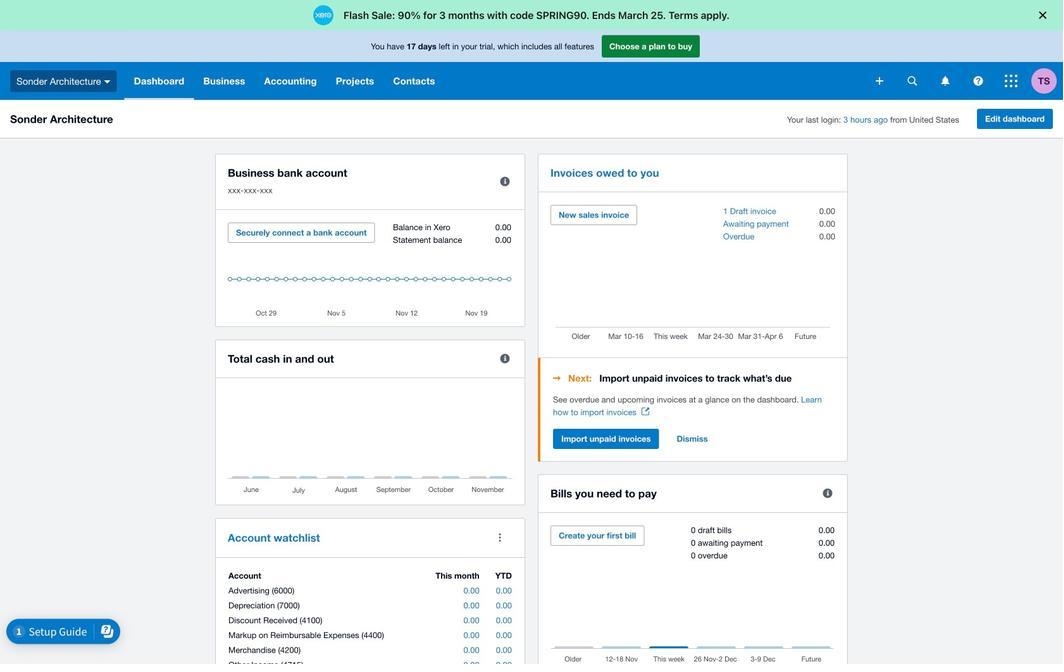 Task type: locate. For each thing, give the bounding box(es) containing it.
empty state widget for the total cash in and out feature, displaying a column graph summarising bank transaction data as total money in versus total money out across all connected bank accounts, enabling a visual comparison of the two amounts. image
[[228, 391, 513, 496]]

accounts watchlist options image
[[487, 525, 513, 551]]

heading
[[553, 371, 835, 386]]

svg image
[[941, 76, 950, 86], [974, 76, 983, 86], [104, 80, 111, 83]]

banner
[[0, 30, 1063, 100]]

empty state bank feed widget with a tooltip explaining the feature. includes a 'securely connect a bank account' button and a data-less flat line graph marking four weekly dates, indicating future account balance tracking. image
[[228, 223, 513, 317]]

svg image
[[1005, 75, 1018, 87], [908, 76, 917, 86], [876, 77, 884, 85]]

panel body document
[[553, 394, 835, 419], [553, 394, 835, 419]]

0 horizontal spatial svg image
[[104, 80, 111, 83]]

dialog
[[0, 0, 1063, 30]]

2 horizontal spatial svg image
[[974, 76, 983, 86]]

1 horizontal spatial svg image
[[941, 76, 950, 86]]



Task type: vqa. For each thing, say whether or not it's contained in the screenshot.
Dialog
yes



Task type: describe. For each thing, give the bounding box(es) containing it.
0 horizontal spatial svg image
[[876, 77, 884, 85]]

1 horizontal spatial svg image
[[908, 76, 917, 86]]

2 horizontal spatial svg image
[[1005, 75, 1018, 87]]

opens in a new tab image
[[642, 408, 649, 416]]

empty state of the bills widget with a 'create your first bill' button and an unpopulated column graph. image
[[551, 526, 835, 665]]



